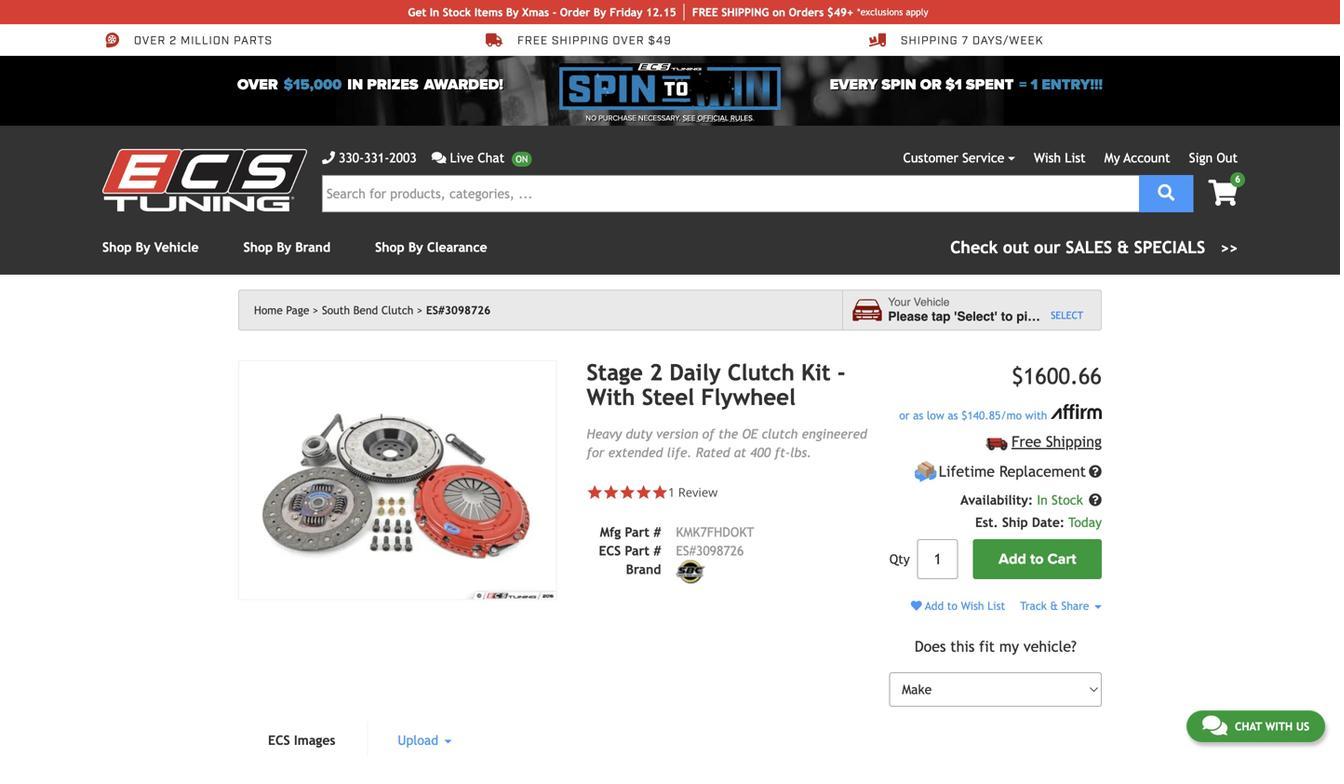 Task type: locate. For each thing, give the bounding box(es) containing it.
6 link
[[1194, 172, 1246, 208]]

to left cart
[[1031, 550, 1044, 568]]

to right the heart icon
[[948, 599, 958, 612]]

1 horizontal spatial stock
[[1052, 493, 1084, 507]]

1 vertical spatial vehicle
[[914, 296, 950, 309]]

ecs tuning 'spin to win' contest logo image
[[560, 63, 781, 110]]

question circle image down free shipping
[[1089, 465, 1102, 478]]

or as low as $140.85/mo with  - affirm financing (opens in modal) element
[[890, 404, 1102, 424]]

0 horizontal spatial list
[[988, 599, 1006, 612]]

ecs
[[599, 543, 621, 558], [268, 733, 290, 748]]

your
[[889, 296, 911, 309]]

heart image
[[911, 600, 923, 611]]

stock up today
[[1052, 493, 1084, 507]]

2 for stage
[[650, 359, 663, 386]]

to for add to wish list
[[948, 599, 958, 612]]

1 horizontal spatial list
[[1065, 150, 1086, 165]]

customer service button
[[904, 148, 1016, 168]]

0 horizontal spatial stock
[[443, 6, 471, 19]]

& right the sales
[[1118, 237, 1130, 257]]

select link
[[1051, 308, 1084, 323]]

my
[[1000, 638, 1020, 655]]

2 inside stage 2 daily clutch kit - with steel flywheel
[[650, 359, 663, 386]]

1 horizontal spatial shop
[[244, 240, 273, 255]]

specials
[[1135, 237, 1206, 257]]

over 2 million parts
[[134, 33, 273, 48]]

cart
[[1048, 550, 1077, 568]]

extended
[[609, 445, 663, 460]]

shop for shop by clearance
[[375, 240, 405, 255]]

shop by vehicle
[[102, 240, 199, 255]]

shop by brand
[[244, 240, 331, 255]]

1 vertical spatial stock
[[1052, 493, 1084, 507]]

star image down the for
[[587, 484, 603, 500]]

0 vertical spatial to
[[1002, 309, 1013, 324]]

by left clearance
[[409, 240, 423, 255]]

1 star image from the left
[[587, 484, 603, 500]]

1 vertical spatial 2
[[650, 359, 663, 386]]

over for over $15,000 in prizes
[[237, 76, 278, 94]]

star image up "mfg"
[[603, 484, 620, 500]]

free for free shipping over $49
[[518, 33, 548, 48]]

0 horizontal spatial with
[[1026, 409, 1048, 422]]

shopping cart image
[[1209, 180, 1238, 206]]

free down xmas
[[518, 33, 548, 48]]

to
[[1002, 309, 1013, 324], [1031, 550, 1044, 568], [948, 599, 958, 612]]

star image
[[603, 484, 620, 500], [620, 484, 636, 500], [652, 484, 668, 500]]

shop
[[102, 240, 132, 255], [244, 240, 273, 255], [375, 240, 405, 255]]

lifetime
[[939, 463, 995, 480]]

1 left review
[[668, 484, 675, 500]]

0 vertical spatial wish
[[1034, 150, 1062, 165]]

0 vertical spatial stock
[[443, 6, 471, 19]]

0 horizontal spatial 1
[[668, 484, 675, 500]]

1 vertical spatial in
[[1038, 493, 1048, 507]]

over 2 million parts link
[[102, 32, 273, 48]]

1 shop from the left
[[102, 240, 132, 255]]

low
[[927, 409, 945, 422]]

1 horizontal spatial 1
[[1031, 76, 1038, 94]]

1 horizontal spatial star image
[[636, 484, 652, 500]]

see
[[683, 114, 696, 123]]

stock for get
[[443, 6, 471, 19]]

my account
[[1105, 150, 1171, 165]]

Search text field
[[322, 175, 1140, 212]]

0 horizontal spatial shop
[[102, 240, 132, 255]]

official
[[698, 114, 729, 123]]

clutch
[[762, 426, 798, 441]]

0 horizontal spatial shipping
[[901, 33, 959, 48]]

0 horizontal spatial wish
[[961, 599, 985, 612]]

1 vertical spatial brand
[[626, 562, 661, 577]]

wish up this
[[961, 599, 985, 612]]

duty
[[626, 426, 653, 441]]

star image left review
[[652, 484, 668, 500]]

2 left million
[[170, 33, 177, 48]]

0 vertical spatial in
[[430, 6, 440, 19]]

stock left items
[[443, 6, 471, 19]]

1 horizontal spatial shipping
[[1046, 433, 1102, 450]]

None text field
[[918, 539, 959, 579]]

1 horizontal spatial in
[[1038, 493, 1048, 507]]

2 # from the top
[[654, 543, 661, 558]]

to inside button
[[1031, 550, 1044, 568]]

by down ecs tuning image
[[136, 240, 150, 255]]

star image down 'extended'
[[636, 484, 652, 500]]

1 horizontal spatial free
[[1012, 433, 1042, 450]]

question circle image
[[1089, 465, 1102, 478], [1089, 494, 1102, 507]]

with left us
[[1266, 720, 1293, 733]]

list left the track
[[988, 599, 1006, 612]]

page
[[286, 304, 310, 317]]

- right 'kit'
[[838, 359, 846, 386]]

$1
[[946, 76, 963, 94]]

chat right live
[[478, 150, 505, 165]]

1 horizontal spatial with
[[1266, 720, 1293, 733]]

in
[[348, 76, 363, 94]]

0 horizontal spatial clutch
[[382, 304, 414, 317]]

0 vertical spatial -
[[553, 6, 557, 19]]

star image
[[587, 484, 603, 500], [636, 484, 652, 500]]

& right the track
[[1051, 599, 1059, 612]]

0 horizontal spatial chat
[[478, 150, 505, 165]]

2 question circle image from the top
[[1089, 494, 1102, 507]]

list left the "my"
[[1065, 150, 1086, 165]]

your vehicle please tap 'select' to pick a vehicle
[[889, 296, 1099, 324]]

vehicle up tap
[[914, 296, 950, 309]]

free ship ping on orders $49+ *exclusions apply
[[692, 6, 929, 19]]

1
[[1031, 76, 1038, 94], [668, 484, 675, 500]]

upload
[[398, 733, 443, 748]]

$15,000
[[284, 76, 342, 94]]

as left low
[[914, 409, 924, 422]]

to left pick
[[1002, 309, 1013, 324]]

part right "mfg"
[[625, 525, 650, 539]]

0 vertical spatial brand
[[295, 240, 331, 255]]

# left es#
[[654, 543, 661, 558]]

add for add to wish list
[[926, 599, 944, 612]]

ecs left images
[[268, 733, 290, 748]]

3098726
[[696, 543, 744, 558]]

0 horizontal spatial in
[[430, 6, 440, 19]]

in up est. ship date: today
[[1038, 493, 1048, 507]]

to for add to cart
[[1031, 550, 1044, 568]]

shop by clearance link
[[375, 240, 487, 255]]

0 vertical spatial with
[[1026, 409, 1048, 422]]

free
[[518, 33, 548, 48], [1012, 433, 1042, 450]]

1 vertical spatial wish
[[961, 599, 985, 612]]

vehicle
[[154, 240, 199, 255], [914, 296, 950, 309]]

or left low
[[900, 409, 910, 422]]

add to wish list link
[[911, 599, 1006, 612]]

1 horizontal spatial clutch
[[728, 359, 795, 386]]

0 vertical spatial or
[[921, 76, 942, 94]]

my account link
[[1105, 150, 1171, 165]]

1 horizontal spatial add
[[999, 550, 1027, 568]]

1 question circle image from the top
[[1089, 465, 1102, 478]]

2 part from the top
[[625, 543, 650, 558]]

2 horizontal spatial shop
[[375, 240, 405, 255]]

1 vertical spatial free
[[1012, 433, 1042, 450]]

331-
[[364, 150, 390, 165]]

0 vertical spatial ecs
[[599, 543, 621, 558]]

part down mfg part #
[[625, 543, 650, 558]]

0 vertical spatial free
[[518, 33, 548, 48]]

stock
[[443, 6, 471, 19], [1052, 493, 1084, 507]]

vehicle?
[[1024, 638, 1077, 655]]

0 horizontal spatial free
[[518, 33, 548, 48]]

1 vertical spatial add
[[926, 599, 944, 612]]

days/week
[[973, 33, 1044, 48]]

over left million
[[134, 33, 166, 48]]

12.15
[[646, 6, 677, 19]]

2 left daily
[[650, 359, 663, 386]]

1 vertical spatial #
[[654, 543, 661, 558]]

1 right =
[[1031, 76, 1038, 94]]

wish right service
[[1034, 150, 1062, 165]]

free shipping image
[[987, 437, 1008, 450]]

1 horizontal spatial -
[[838, 359, 846, 386]]

spin
[[882, 76, 917, 94]]

clutch right bend
[[382, 304, 414, 317]]

by right the "order"
[[594, 6, 607, 19]]

es# 3098726 brand
[[626, 543, 744, 577]]

over down 'parts'
[[237, 76, 278, 94]]

ship
[[722, 6, 745, 19]]

brand inside the es# 3098726 brand
[[626, 562, 661, 577]]

est.
[[976, 515, 999, 530]]

0 vertical spatial vehicle
[[154, 240, 199, 255]]

brand up "page"
[[295, 240, 331, 255]]

shipping down apply
[[901, 33, 959, 48]]

question circle image up today
[[1089, 494, 1102, 507]]

0 vertical spatial over
[[134, 33, 166, 48]]

1 vertical spatial question circle image
[[1089, 494, 1102, 507]]

1 horizontal spatial or
[[921, 76, 942, 94]]

1 horizontal spatial 2
[[650, 359, 663, 386]]

add inside button
[[999, 550, 1027, 568]]

0 vertical spatial &
[[1118, 237, 1130, 257]]

free right free shipping icon
[[1012, 433, 1042, 450]]

brand for es# 3098726 brand
[[626, 562, 661, 577]]

1 horizontal spatial brand
[[626, 562, 661, 577]]

heavy duty version of the oe clutch engineered for extended life. rated at 400 ft-lbs.
[[587, 426, 868, 460]]

1 vertical spatial ecs
[[268, 733, 290, 748]]

star image up mfg part #
[[620, 484, 636, 500]]

bend
[[354, 304, 378, 317]]

0 vertical spatial list
[[1065, 150, 1086, 165]]

1 horizontal spatial ecs
[[599, 543, 621, 558]]

1 vertical spatial clutch
[[728, 359, 795, 386]]

1 horizontal spatial to
[[1002, 309, 1013, 324]]

1 vertical spatial -
[[838, 359, 846, 386]]

1 vertical spatial with
[[1266, 720, 1293, 733]]

0 horizontal spatial to
[[948, 599, 958, 612]]

live chat link
[[432, 148, 532, 168]]

0 horizontal spatial vehicle
[[154, 240, 199, 255]]

comments image
[[1203, 714, 1228, 737]]

1 as from the left
[[914, 409, 924, 422]]

stage
[[587, 359, 643, 386]]

0 vertical spatial 2
[[170, 33, 177, 48]]

vehicle down ecs tuning image
[[154, 240, 199, 255]]

0 horizontal spatial over
[[134, 33, 166, 48]]

necessary.
[[639, 114, 681, 123]]

2 shop from the left
[[244, 240, 273, 255]]

shop by brand link
[[244, 240, 331, 255]]

- right xmas
[[553, 6, 557, 19]]

0 vertical spatial clutch
[[382, 304, 414, 317]]

clutch left 'kit'
[[728, 359, 795, 386]]

brand down mfg part #
[[626, 562, 661, 577]]

xmas
[[522, 6, 549, 19]]

add
[[999, 550, 1027, 568], [926, 599, 944, 612]]

every
[[830, 76, 878, 94]]

1 horizontal spatial over
[[237, 76, 278, 94]]

'select'
[[955, 309, 998, 324]]

1 horizontal spatial vehicle
[[914, 296, 950, 309]]

1 horizontal spatial chat
[[1236, 720, 1263, 733]]

shipping up replacement
[[1046, 433, 1102, 450]]

in for availability:
[[1038, 493, 1048, 507]]

add right the heart icon
[[926, 599, 944, 612]]

service
[[963, 150, 1005, 165]]

1 part from the top
[[625, 525, 650, 539]]

1 vertical spatial to
[[1031, 550, 1044, 568]]

fit
[[980, 638, 995, 655]]

2 vertical spatial to
[[948, 599, 958, 612]]

by left xmas
[[506, 6, 519, 19]]

0 vertical spatial question circle image
[[1089, 465, 1102, 478]]

does this fit my vehicle?
[[915, 638, 1077, 655]]

0 horizontal spatial 2
[[170, 33, 177, 48]]

in
[[430, 6, 440, 19], [1038, 493, 1048, 507]]

400
[[751, 445, 771, 460]]

1 vertical spatial part
[[625, 543, 650, 558]]

heavy
[[587, 426, 622, 441]]

part
[[625, 525, 650, 539], [625, 543, 650, 558]]

1 vertical spatial over
[[237, 76, 278, 94]]

0 horizontal spatial -
[[553, 6, 557, 19]]

0 vertical spatial add
[[999, 550, 1027, 568]]

0 vertical spatial part
[[625, 525, 650, 539]]

clutch inside stage 2 daily clutch kit - with steel flywheel
[[728, 359, 795, 386]]

engineered
[[802, 426, 868, 441]]

list
[[1065, 150, 1086, 165], [988, 599, 1006, 612]]

date:
[[1033, 515, 1065, 530]]

as left '$'
[[948, 409, 959, 422]]

spent
[[966, 76, 1014, 94]]

1 vertical spatial &
[[1051, 599, 1059, 612]]

1 horizontal spatial &
[[1118, 237, 1130, 257]]

add down ship
[[999, 550, 1027, 568]]

by up home page link
[[277, 240, 292, 255]]

# up the es# 3098726 brand
[[654, 525, 661, 539]]

0 horizontal spatial star image
[[587, 484, 603, 500]]

replacement
[[1000, 463, 1087, 480]]

in right the get
[[430, 6, 440, 19]]

select
[[1051, 310, 1084, 321]]

1 vertical spatial 1
[[668, 484, 675, 500]]

2 horizontal spatial to
[[1031, 550, 1044, 568]]

ecs images
[[268, 733, 336, 748]]

south bend clutch link
[[322, 304, 423, 317]]

free inside "link"
[[518, 33, 548, 48]]

ecs inside kmk7fhdokt ecs part #
[[599, 543, 621, 558]]

brand
[[295, 240, 331, 255], [626, 562, 661, 577]]

add for add to cart
[[999, 550, 1027, 568]]

0 vertical spatial #
[[654, 525, 661, 539]]

with right /mo
[[1026, 409, 1048, 422]]

chat right comments icon
[[1236, 720, 1263, 733]]

0 horizontal spatial &
[[1051, 599, 1059, 612]]

0 horizontal spatial brand
[[295, 240, 331, 255]]

7
[[962, 33, 969, 48]]

1 vertical spatial or
[[900, 409, 910, 422]]

1 horizontal spatial as
[[948, 409, 959, 422]]

ecs down "mfg"
[[599, 543, 621, 558]]

with
[[1026, 409, 1048, 422], [1266, 720, 1293, 733]]

0 horizontal spatial as
[[914, 409, 924, 422]]

3 shop from the left
[[375, 240, 405, 255]]

does
[[915, 638, 946, 655]]

0 horizontal spatial add
[[926, 599, 944, 612]]

comments image
[[432, 151, 446, 164]]

est. ship date: today
[[976, 515, 1102, 530]]

or left the $1
[[921, 76, 942, 94]]



Task type: describe. For each thing, give the bounding box(es) containing it.
my
[[1105, 150, 1121, 165]]

6
[[1236, 174, 1241, 184]]

free
[[692, 6, 719, 19]]

items
[[475, 6, 503, 19]]

purchase
[[599, 114, 637, 123]]

add to wish list
[[923, 599, 1006, 612]]

1 # from the top
[[654, 525, 661, 539]]

over for over 2 million parts
[[134, 33, 166, 48]]

shipping
[[552, 33, 609, 48]]

2 star image from the left
[[636, 484, 652, 500]]

by for shop by vehicle
[[136, 240, 150, 255]]

free shipping
[[1012, 433, 1102, 450]]

or as low as $ 140.85 /mo with
[[900, 409, 1051, 422]]

live
[[450, 150, 474, 165]]

with inside 'or as low as $140.85/mo with  - affirm financing (opens in modal)' element
[[1026, 409, 1048, 422]]

& for track
[[1051, 599, 1059, 612]]

add to cart button
[[974, 539, 1102, 579]]

es#3098726 - kmk7fhdokt - stage 2 daily clutch kit - with steel flywheel  - heavy duty version of the oe clutch engineered for extended life. rated at 400 ft-lbs. - south bend clutch - volkswagen image
[[238, 360, 557, 600]]

every spin or $1 spent = 1 entry!!!
[[830, 76, 1103, 94]]

*exclusions apply link
[[858, 5, 929, 19]]

1 vertical spatial list
[[988, 599, 1006, 612]]

shop for shop by vehicle
[[102, 240, 132, 255]]

stage 2 daily clutch kit - with steel flywheel
[[587, 359, 846, 410]]

sign
[[1190, 150, 1213, 165]]

question circle image for in stock
[[1089, 494, 1102, 507]]

entry!!!
[[1042, 76, 1103, 94]]

us
[[1297, 720, 1310, 733]]

ecs tuning image
[[102, 149, 307, 211]]

availability: in stock
[[961, 493, 1088, 507]]

today
[[1069, 515, 1102, 530]]

2 star image from the left
[[620, 484, 636, 500]]

upload button
[[368, 722, 482, 757]]

question circle image for lifetime replacement
[[1089, 465, 1102, 478]]

0 horizontal spatial or
[[900, 409, 910, 422]]

shipping 7 days/week link
[[870, 32, 1044, 48]]

south bend clutch
[[322, 304, 414, 317]]

0 vertical spatial 1
[[1031, 76, 1038, 94]]

shop by clearance
[[375, 240, 487, 255]]

sales
[[1066, 237, 1113, 257]]

over
[[613, 33, 645, 48]]

in for get
[[430, 6, 440, 19]]

mfg part #
[[600, 525, 661, 539]]

1 star image from the left
[[603, 484, 620, 500]]

by for shop by clearance
[[409, 240, 423, 255]]

2 as from the left
[[948, 409, 959, 422]]

3 star image from the left
[[652, 484, 668, 500]]

- inside stage 2 daily clutch kit - with steel flywheel
[[838, 359, 846, 386]]

shipping 7 days/week
[[901, 33, 1044, 48]]

es#3098726
[[426, 304, 491, 317]]

wish list
[[1034, 150, 1086, 165]]

this
[[951, 638, 975, 655]]

lbs.
[[791, 445, 812, 460]]

this product is lifetime replacement eligible image
[[915, 460, 938, 483]]

home
[[254, 304, 283, 317]]

free for free shipping
[[1012, 433, 1042, 450]]

*exclusions
[[858, 7, 904, 17]]

sales & specials
[[1066, 237, 1206, 257]]

# inside kmk7fhdokt ecs part #
[[654, 543, 661, 558]]

south bend clutch image
[[676, 560, 705, 583]]

free shipping over $49 link
[[486, 32, 672, 48]]

shop for shop by brand
[[244, 240, 273, 255]]

sign out
[[1190, 150, 1238, 165]]

version
[[656, 426, 699, 441]]

to inside your vehicle please tap 'select' to pick a vehicle
[[1002, 309, 1013, 324]]

sign out link
[[1190, 150, 1238, 165]]

please
[[889, 309, 929, 324]]

mfg
[[600, 525, 621, 539]]

rated
[[696, 445, 730, 460]]

1 horizontal spatial wish
[[1034, 150, 1062, 165]]

no purchase necessary. see official rules .
[[586, 114, 755, 123]]

customer service
[[904, 150, 1005, 165]]

ping
[[745, 6, 770, 19]]

track & share button
[[1021, 599, 1102, 612]]

order
[[560, 6, 591, 19]]

with inside chat with us link
[[1266, 720, 1293, 733]]

track & share
[[1021, 599, 1093, 612]]

140.85
[[968, 409, 1001, 422]]

0 horizontal spatial ecs
[[268, 733, 290, 748]]

0 vertical spatial chat
[[478, 150, 505, 165]]

search image
[[1159, 184, 1175, 201]]

pick
[[1017, 309, 1042, 324]]

vehicle inside your vehicle please tap 'select' to pick a vehicle
[[914, 296, 950, 309]]

$49+
[[828, 6, 854, 19]]

brand for shop by brand
[[295, 240, 331, 255]]

wish list link
[[1034, 150, 1086, 165]]

get
[[408, 6, 427, 19]]

by for shop by brand
[[277, 240, 292, 255]]

vehicle
[[1056, 309, 1099, 324]]

ecs images link
[[238, 722, 365, 757]]

phone image
[[322, 151, 335, 164]]

1 vertical spatial shipping
[[1046, 433, 1102, 450]]

chat with us link
[[1187, 710, 1326, 742]]

0 vertical spatial shipping
[[901, 33, 959, 48]]

2 for over
[[170, 33, 177, 48]]

flywheel
[[702, 384, 796, 410]]

stock for availability:
[[1052, 493, 1084, 507]]

free shipping over $49
[[518, 33, 672, 48]]

& for sales
[[1118, 237, 1130, 257]]

life.
[[667, 445, 692, 460]]

steel
[[642, 384, 695, 410]]

shop by vehicle link
[[102, 240, 199, 255]]

330-331-2003 link
[[322, 148, 417, 168]]

chat with us
[[1236, 720, 1310, 733]]

1 vertical spatial chat
[[1236, 720, 1263, 733]]

2003
[[390, 150, 417, 165]]

1 review
[[668, 484, 718, 500]]

at
[[734, 445, 747, 460]]

part inside kmk7fhdokt ecs part #
[[625, 543, 650, 558]]

tap
[[932, 309, 951, 324]]

customer
[[904, 150, 959, 165]]

apply
[[906, 7, 929, 17]]

oe
[[742, 426, 758, 441]]



Task type: vqa. For each thing, say whether or not it's contained in the screenshot.
"PRIZES" at the top left of the page
yes



